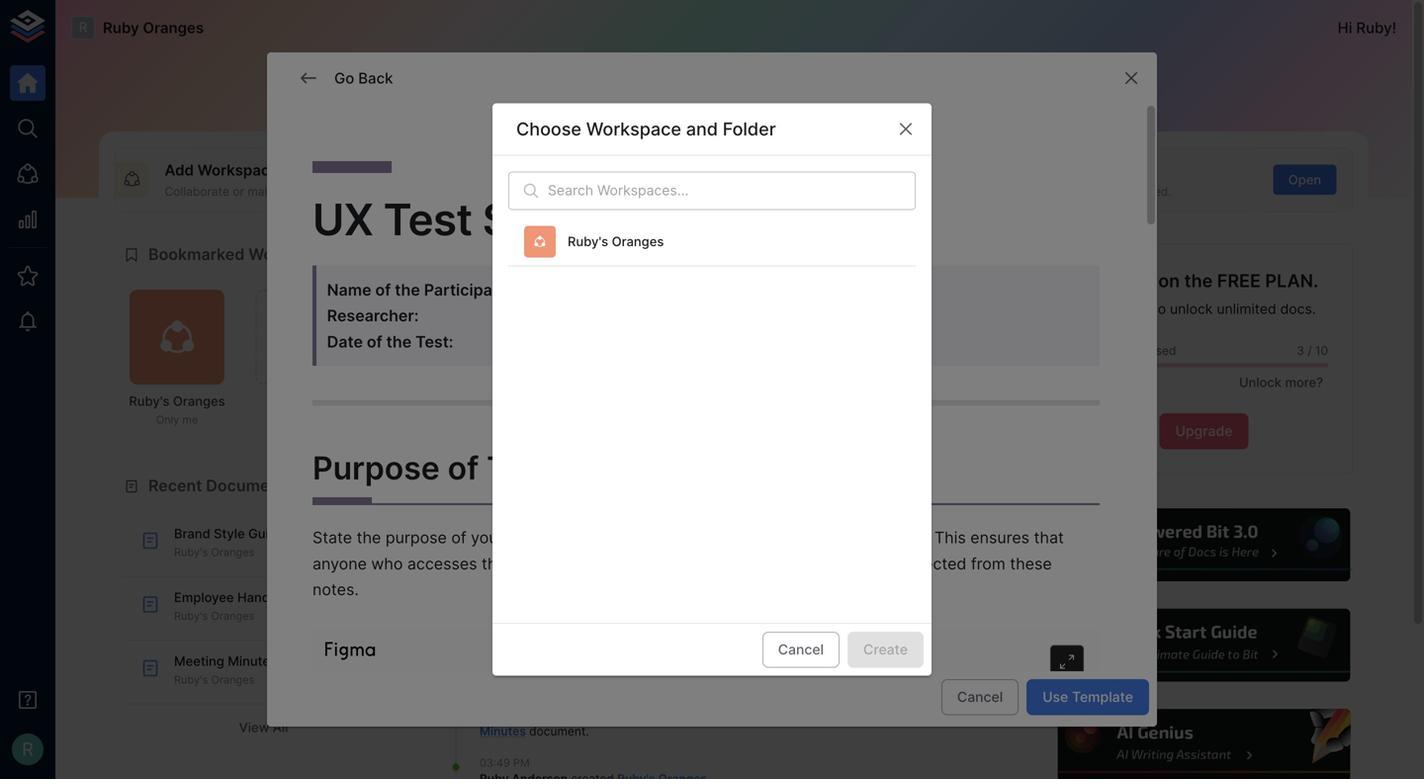 Task type: locate. For each thing, give the bounding box(es) containing it.
on inside you are on the free plan. upgrade to unlock unlimited docs.
[[1158, 270, 1180, 292]]

2 vertical spatial pm
[[513, 757, 530, 770]]

0 vertical spatial brand
[[174, 526, 210, 541]]

pm for brand style guide
[[513, 564, 529, 577]]

0 horizontal spatial minutes
[[228, 654, 277, 669]]

3 ruby anderson from the top
[[480, 708, 568, 722]]

1 vertical spatial cancel
[[957, 689, 1003, 706]]

style down same
[[654, 579, 683, 593]]

of up today
[[448, 449, 479, 487]]

cancel button left "use"
[[941, 680, 1019, 716]]

anderson up document .
[[512, 708, 568, 722]]

0 horizontal spatial is
[[593, 554, 605, 573]]

/
[[1308, 344, 1312, 358]]

ruby for brand style guide
[[480, 579, 509, 593]]

style
[[214, 526, 245, 541], [654, 579, 683, 593]]

of down researcher:
[[367, 332, 382, 352]]

view all button
[[123, 712, 404, 743]]

is up 'be'
[[866, 528, 878, 547]]

use template
[[1043, 689, 1133, 706]]

favorites
[[853, 666, 906, 682]]

workspace
[[275, 354, 331, 367]]

to left 'be'
[[854, 554, 869, 573]]

documents up brand style guide ruby's oranges
[[206, 476, 294, 496]]

pm right "04:05"
[[513, 564, 529, 577]]

1 horizontal spatial test
[[833, 528, 862, 547]]

handbook for employee handbook
[[480, 660, 539, 674]]

you are on the free plan. upgrade to unlock unlimited docs.
[[1090, 270, 1318, 318]]

0 horizontal spatial upgrade
[[1092, 301, 1149, 318]]

on up brand style guide 'link'
[[610, 554, 628, 573]]

1 horizontal spatial to
[[1153, 301, 1166, 318]]

1 horizontal spatial guide
[[480, 596, 513, 610]]

1 horizontal spatial workspace
[[462, 476, 548, 496]]

anderson
[[512, 579, 568, 593], [512, 643, 568, 658], [512, 708, 568, 722]]

1 vertical spatial handbook
[[480, 660, 539, 674]]

0 vertical spatial ruby anderson
[[480, 579, 568, 593]]

what right about
[[796, 554, 833, 573]]

handbook
[[237, 590, 301, 605], [480, 660, 539, 674]]

1 vertical spatial brand
[[617, 579, 651, 593]]

0 vertical spatial on
[[1158, 270, 1180, 292]]

1 vertical spatial guide
[[480, 596, 513, 610]]

handbook inside employee handbook
[[480, 660, 539, 674]]

0 horizontal spatial r
[[22, 739, 33, 760]]

create for create document create any type of doc or wiki.
[[583, 161, 631, 179]]

back
[[358, 69, 393, 87]]

type
[[647, 184, 672, 199]]

1 horizontal spatial brand
[[617, 579, 651, 593]]

cancel down about
[[778, 641, 824, 658]]

1 pm from the top
[[513, 564, 529, 577]]

1 vertical spatial employee
[[617, 643, 673, 658]]

0 horizontal spatial employee
[[174, 590, 234, 605]]

minutes for meeting minutes
[[480, 724, 526, 739]]

document
[[513, 554, 589, 573], [529, 724, 586, 739]]

upgrade down the unlock more? button
[[1175, 423, 1233, 440]]

create inside button
[[866, 172, 908, 187]]

1 horizontal spatial cancel
[[957, 689, 1003, 706]]

0 horizontal spatial meeting
[[174, 654, 224, 669]]

0 vertical spatial to
[[1153, 301, 1166, 318]]

1 horizontal spatial style
[[654, 579, 683, 593]]

1 horizontal spatial test
[[487, 449, 553, 487]]

3 help image from the top
[[1055, 706, 1353, 779]]

1 vertical spatial test
[[487, 449, 553, 487]]

style inside brand style guide ruby's oranges
[[214, 526, 245, 541]]

get
[[1102, 184, 1120, 199]]

expected
[[897, 554, 966, 573]]

is left 'be'
[[837, 554, 849, 573]]

meeting inside meeting minutes
[[617, 708, 664, 722]]

meeting
[[174, 654, 224, 669], [617, 708, 664, 722]]

meeting inside meeting minutes ruby's oranges
[[174, 654, 224, 669]]

document up '03:49 pm' at the bottom left
[[529, 724, 586, 739]]

the up unlock
[[1184, 270, 1213, 292]]

1 horizontal spatial and
[[1077, 184, 1098, 199]]

0 horizontal spatial cancel
[[778, 641, 824, 658]]

guide up 04:04 on the left of page
[[480, 596, 513, 610]]

1 vertical spatial meeting
[[617, 708, 664, 722]]

0 horizontal spatial guide
[[248, 526, 284, 541]]

document
[[635, 161, 709, 179]]

1 vertical spatial documents
[[206, 476, 294, 496]]

open
[[1288, 172, 1321, 187]]

0 horizontal spatial test
[[508, 528, 537, 547]]

guide inside brand style guide
[[480, 596, 513, 610]]

1 that from the left
[[602, 528, 632, 547]]

state
[[312, 528, 352, 547]]

0 horizontal spatial that
[[602, 528, 632, 547]]

0 vertical spatial cancel button
[[762, 632, 840, 668]]

minutes down employee handbook ruby's oranges
[[228, 654, 277, 669]]

ruby's
[[568, 234, 608, 249], [129, 394, 170, 409], [174, 546, 208, 559], [174, 610, 208, 623], [174, 674, 208, 686]]

that up "these"
[[1034, 528, 1064, 547]]

1 vertical spatial workspace
[[198, 161, 278, 179]]

or left the make
[[233, 184, 244, 199]]

cancel button inside the "choose workspace and folder" dialog
[[762, 632, 840, 668]]

or
[[233, 184, 244, 199], [714, 184, 726, 199]]

0 vertical spatial document
[[513, 554, 589, 573]]

employee down brand style guide ruby's oranges
[[174, 590, 234, 605]]

anyone
[[312, 554, 367, 573]]

guide down recent documents
[[248, 526, 284, 541]]

minutes inside meeting minutes ruby's oranges
[[228, 654, 277, 669]]

document inside state the purpose of your test here so that everyone knows what the test is about. this ensures that anyone who accesses this document is on the same page about what is to be expected from these notes.
[[513, 554, 589, 573]]

1 horizontal spatial on
[[1158, 270, 1180, 292]]

cancel inside go back dialog
[[957, 689, 1003, 706]]

ruby anderson down 04:05 pm
[[480, 579, 568, 593]]

0 vertical spatial cancel
[[778, 641, 824, 658]]

handbook down the "04:04 pm"
[[480, 660, 539, 674]]

recent documents
[[148, 476, 294, 496]]

brand style guide ruby's oranges
[[174, 526, 284, 559]]

test
[[508, 528, 537, 547], [833, 528, 862, 547]]

0 vertical spatial and
[[686, 118, 718, 140]]

be
[[873, 554, 892, 573]]

handbook inside employee handbook ruby's oranges
[[237, 590, 301, 605]]

2 or from the left
[[714, 184, 726, 199]]

upgrade
[[1092, 301, 1149, 318], [1175, 423, 1233, 440]]

1 vertical spatial style
[[654, 579, 683, 593]]

0 vertical spatial handbook
[[237, 590, 301, 605]]

ux test session notes
[[312, 193, 775, 246]]

employee inside employee handbook
[[617, 643, 673, 658]]

or right doc
[[714, 184, 726, 199]]

bookmarked workspaces
[[148, 245, 343, 264]]

ensures
[[970, 528, 1029, 547]]

1 horizontal spatial that
[[1034, 528, 1064, 547]]

cancel inside the "choose workspace and folder" dialog
[[778, 641, 824, 658]]

test right 'your'
[[508, 528, 537, 547]]

guide for brand style guide
[[480, 596, 513, 610]]

plan.
[[1265, 270, 1318, 292]]

document down here at the left bottom of page
[[513, 554, 589, 573]]

choose
[[516, 118, 581, 140]]

workspace inside add workspace collaborate or make it private.
[[198, 161, 278, 179]]

1 vertical spatial minutes
[[480, 724, 526, 739]]

oranges inside meeting minutes ruby's oranges
[[211, 674, 255, 686]]

ruby anderson up document .
[[480, 708, 568, 722]]

brand
[[174, 526, 210, 541], [617, 579, 651, 593]]

0 horizontal spatial and
[[686, 118, 718, 140]]

0 vertical spatial meeting
[[174, 654, 224, 669]]

brand for brand style guide
[[617, 579, 651, 593]]

used
[[1147, 344, 1176, 358]]

1 vertical spatial help image
[[1055, 606, 1353, 685]]

3 anderson from the top
[[512, 708, 568, 722]]

workspace up document
[[586, 118, 681, 140]]

recent
[[148, 476, 202, 496]]

ruby anderson down the "04:04 pm"
[[480, 643, 568, 658]]

oranges
[[143, 19, 204, 37], [612, 234, 664, 249], [173, 394, 225, 409], [211, 546, 255, 559], [211, 610, 255, 623], [211, 674, 255, 686]]

the inside you are on the free plan. upgrade to unlock unlimited docs.
[[1184, 270, 1213, 292]]

0 horizontal spatial workspace
[[198, 161, 278, 179]]

what up about
[[762, 528, 799, 547]]

upgrade inside you are on the free plan. upgrade to unlock unlimited docs.
[[1092, 301, 1149, 318]]

1 horizontal spatial r
[[79, 19, 87, 36]]

2 that from the left
[[1034, 528, 1064, 547]]

session
[[482, 193, 644, 246]]

0 horizontal spatial documents
[[206, 476, 294, 496]]

1 help image from the top
[[1055, 506, 1353, 585]]

1 vertical spatial anderson
[[512, 643, 568, 658]]

the right knows on the bottom of page
[[804, 528, 828, 547]]

pm right 03:49
[[513, 757, 530, 770]]

upgrade down you
[[1092, 301, 1149, 318]]

that
[[602, 528, 632, 547], [1034, 528, 1064, 547]]

ruby anderson
[[480, 579, 568, 593], [480, 643, 568, 658], [480, 708, 568, 722]]

brand down everyone
[[617, 579, 651, 593]]

0 horizontal spatial style
[[214, 526, 245, 541]]

1 vertical spatial to
[[854, 554, 869, 573]]

employee inside employee handbook ruby's oranges
[[174, 590, 234, 605]]

workspace up the make
[[198, 161, 278, 179]]

1 horizontal spatial upgrade
[[1175, 423, 1233, 440]]

guide for brand style guide ruby's oranges
[[248, 526, 284, 541]]

brand down recent
[[174, 526, 210, 541]]

meeting down employee handbook ruby's oranges
[[174, 654, 224, 669]]

meeting for meeting minutes ruby's oranges
[[174, 654, 224, 669]]

no favorites found.
[[832, 666, 949, 682]]

go back dialog
[[267, 52, 1157, 779]]

0 vertical spatial documents
[[1080, 344, 1144, 358]]

1 horizontal spatial or
[[714, 184, 726, 199]]

anderson for brand style guide
[[512, 579, 568, 593]]

ux
[[312, 193, 373, 246]]

0 horizontal spatial on
[[610, 554, 628, 573]]

anderson down 04:05 pm
[[512, 579, 568, 593]]

to
[[1153, 301, 1166, 318], [854, 554, 869, 573]]

minutes
[[228, 654, 277, 669], [480, 724, 526, 739]]

1 vertical spatial cancel button
[[941, 680, 1019, 716]]

document .
[[526, 724, 589, 739]]

ruby anderson for brand style guide
[[480, 579, 568, 593]]

1 or from the left
[[233, 184, 244, 199]]

go
[[334, 69, 354, 87]]

1 vertical spatial upgrade
[[1175, 423, 1233, 440]]

0 vertical spatial pm
[[513, 564, 529, 577]]

anderson down the "04:04 pm"
[[512, 643, 568, 658]]

employee down brand style guide 'link'
[[617, 643, 673, 658]]

create faster and get inspired.
[[1001, 184, 1171, 199]]

meeting down employee handbook in the left of the page
[[617, 708, 664, 722]]

notes
[[654, 193, 775, 246]]

2 vertical spatial ruby anderson
[[480, 708, 568, 722]]

style for brand style guide
[[654, 579, 683, 593]]

the left test:
[[386, 332, 412, 352]]

pm right 04:04 on the left of page
[[513, 628, 530, 641]]

1 horizontal spatial handbook
[[480, 660, 539, 674]]

oranges inside employee handbook ruby's oranges
[[211, 610, 255, 623]]

0 vertical spatial minutes
[[228, 654, 277, 669]]

is down so
[[593, 554, 605, 573]]

2 anderson from the top
[[512, 643, 568, 658]]

1 horizontal spatial documents
[[1080, 344, 1144, 358]]

the down everyone
[[633, 554, 657, 573]]

0 horizontal spatial test
[[383, 193, 472, 246]]

minutes inside meeting minutes
[[480, 724, 526, 739]]

handbook left the 'notes.'
[[237, 590, 301, 605]]

0 horizontal spatial or
[[233, 184, 244, 199]]

brand inside brand style guide ruby's oranges
[[174, 526, 210, 541]]

r inside button
[[22, 739, 33, 760]]

create for create faster and get inspired.
[[1001, 184, 1038, 199]]

what
[[762, 528, 799, 547], [796, 554, 833, 573]]

2 pm from the top
[[513, 628, 530, 641]]

workspace for and
[[586, 118, 681, 140]]

test up participant:
[[383, 193, 472, 246]]

is
[[866, 528, 878, 547], [593, 554, 605, 573], [837, 554, 849, 573]]

1 vertical spatial pm
[[513, 628, 530, 641]]

ruby for employee handbook
[[480, 643, 509, 658]]

03:49
[[480, 757, 510, 770]]

.
[[586, 724, 589, 739]]

of left 'your'
[[451, 528, 466, 547]]

choose workspace and folder
[[516, 118, 776, 140]]

documents left 'used'
[[1080, 344, 1144, 358]]

r
[[79, 19, 87, 36], [22, 739, 33, 760]]

add workspace collaborate or make it private.
[[165, 161, 333, 199]]

and left get on the top right of the page
[[1077, 184, 1098, 199]]

1 horizontal spatial meeting
[[617, 708, 664, 722]]

workspace up 'your'
[[462, 476, 548, 496]]

2 horizontal spatial workspace
[[586, 118, 681, 140]]

style inside brand style guide
[[654, 579, 683, 593]]

cancel button left favorites
[[762, 632, 840, 668]]

test left 'about.'
[[833, 528, 862, 547]]

of left doc
[[675, 184, 687, 199]]

brand inside brand style guide
[[617, 579, 651, 593]]

test
[[383, 193, 472, 246], [487, 449, 553, 487]]

2 test from the left
[[833, 528, 862, 547]]

and for workspace
[[686, 118, 718, 140]]

bookmark workspace button
[[255, 290, 350, 385]]

oranges inside ruby's oranges button
[[612, 234, 664, 249]]

name of the participant: researcher: date of the test:
[[327, 280, 513, 352]]

1 anderson from the top
[[512, 579, 568, 593]]

to left unlock
[[1153, 301, 1166, 318]]

0 horizontal spatial cancel button
[[762, 632, 840, 668]]

1 horizontal spatial minutes
[[480, 724, 526, 739]]

and inside the "choose workspace and folder" dialog
[[686, 118, 718, 140]]

0 horizontal spatial brand
[[174, 526, 210, 541]]

0 vertical spatial style
[[214, 526, 245, 541]]

0 horizontal spatial handbook
[[237, 590, 301, 605]]

0 vertical spatial guide
[[248, 526, 284, 541]]

test up 'your'
[[487, 449, 553, 487]]

0 vertical spatial test
[[383, 193, 472, 246]]

1 horizontal spatial employee
[[617, 643, 673, 658]]

no
[[832, 666, 849, 682]]

inspired.
[[1124, 184, 1171, 199]]

style down recent documents
[[214, 526, 245, 541]]

purpose
[[386, 528, 447, 547]]

cancel left "use"
[[957, 689, 1003, 706]]

create for create
[[866, 172, 908, 187]]

style for brand style guide ruby's oranges
[[214, 526, 245, 541]]

0 vertical spatial help image
[[1055, 506, 1353, 585]]

here
[[542, 528, 575, 547]]

guide inside brand style guide ruby's oranges
[[248, 526, 284, 541]]

help image
[[1055, 506, 1353, 585], [1055, 606, 1353, 685], [1055, 706, 1353, 779]]

1 ruby anderson from the top
[[480, 579, 568, 593]]

cancel
[[778, 641, 824, 658], [957, 689, 1003, 706]]

0 vertical spatial workspace
[[586, 118, 681, 140]]

view
[[239, 720, 269, 735]]

of inside create document create any type of doc or wiki.
[[675, 184, 687, 199]]

brand style guide link
[[480, 579, 683, 610]]

meeting for meeting minutes
[[617, 708, 664, 722]]

of
[[675, 184, 687, 199], [375, 280, 391, 299], [367, 332, 382, 352], [448, 449, 479, 487], [451, 528, 466, 547]]

0 horizontal spatial to
[[854, 554, 869, 573]]

1 vertical spatial ruby anderson
[[480, 643, 568, 658]]

0 vertical spatial employee
[[174, 590, 234, 605]]

researcher:
[[327, 306, 419, 326]]

minutes up '03:49 pm' at the bottom left
[[480, 724, 526, 739]]

2 vertical spatial workspace
[[462, 476, 548, 496]]

minutes for meeting minutes ruby's oranges
[[228, 654, 277, 669]]

employee for employee handbook ruby's oranges
[[174, 590, 234, 605]]

2 vertical spatial anderson
[[512, 708, 568, 722]]

1 vertical spatial r
[[22, 739, 33, 760]]

1 vertical spatial on
[[610, 554, 628, 573]]

and left folder at the right top
[[686, 118, 718, 140]]

free
[[1217, 270, 1261, 292]]

your
[[471, 528, 504, 547]]

2 vertical spatial help image
[[1055, 706, 1353, 779]]

on right are
[[1158, 270, 1180, 292]]

0 vertical spatial anderson
[[512, 579, 568, 593]]

that right so
[[602, 528, 632, 547]]

bookmark
[[277, 339, 328, 352]]

this
[[934, 528, 966, 547]]

private.
[[291, 184, 333, 199]]

1 vertical spatial and
[[1077, 184, 1098, 199]]

2 ruby anderson from the top
[[480, 643, 568, 658]]

the
[[1184, 270, 1213, 292], [395, 280, 420, 299], [386, 332, 412, 352], [357, 528, 381, 547], [804, 528, 828, 547], [633, 554, 657, 573]]

ruby's inside employee handbook ruby's oranges
[[174, 610, 208, 623]]

workspace inside dialog
[[586, 118, 681, 140]]

0 vertical spatial upgrade
[[1092, 301, 1149, 318]]



Task type: vqa. For each thing, say whether or not it's contained in the screenshot.
Ruby's within Meeting Minutes Ruby's Oranges
yes



Task type: describe. For each thing, give the bounding box(es) containing it.
any
[[624, 184, 644, 199]]

about
[[748, 554, 791, 573]]

Search Workspaces... text field
[[548, 171, 916, 210]]

employee handbook
[[480, 643, 673, 674]]

everyone
[[636, 528, 705, 547]]

of inside state the purpose of your test here so that everyone knows what the test is about. this ensures that anyone who accesses this document is on the same page about what is to be expected from these notes.
[[451, 528, 466, 547]]

3
[[1297, 344, 1304, 358]]

doc
[[690, 184, 711, 199]]

you
[[1090, 270, 1122, 292]]

0 vertical spatial r
[[79, 19, 87, 36]]

hi
[[1338, 19, 1352, 37]]

same
[[662, 554, 702, 573]]

ruby anderson for meeting minutes
[[480, 708, 568, 722]]

me
[[182, 414, 198, 426]]

or inside add workspace collaborate or make it private.
[[233, 184, 244, 199]]

documents used
[[1080, 344, 1176, 358]]

pm for employee handbook
[[513, 628, 530, 641]]

accesses
[[407, 554, 477, 573]]

0 vertical spatial what
[[762, 528, 799, 547]]

1 vertical spatial document
[[529, 724, 586, 739]]

cancel for "cancel" button inside the "choose workspace and folder" dialog
[[778, 641, 824, 658]]

10
[[1315, 344, 1328, 358]]

activities
[[552, 476, 624, 496]]

unlimited
[[1217, 301, 1276, 318]]

ruby's inside button
[[568, 234, 608, 249]]

employee handbook link
[[480, 643, 673, 674]]

who
[[371, 554, 403, 573]]

meeting minutes ruby's oranges
[[174, 654, 277, 686]]

only
[[156, 414, 179, 426]]

purpose of test
[[312, 449, 553, 487]]

it
[[281, 184, 288, 199]]

04:05
[[480, 564, 510, 577]]

3 pm from the top
[[513, 757, 530, 770]]

template
[[1072, 689, 1133, 706]]

faster
[[1042, 184, 1074, 199]]

1 horizontal spatial cancel button
[[941, 680, 1019, 716]]

on inside state the purpose of your test here so that everyone knows what the test is about. this ensures that anyone who accesses this document is on the same page about what is to be expected from these notes.
[[610, 554, 628, 573]]

meeting minutes link
[[480, 708, 664, 739]]

notes.
[[312, 580, 359, 599]]

ruby's oranges button
[[508, 218, 916, 266]]

1 vertical spatial what
[[796, 554, 833, 573]]

the up who
[[357, 528, 381, 547]]

from
[[971, 554, 1005, 573]]

2 horizontal spatial is
[[866, 528, 878, 547]]

docs.
[[1280, 301, 1316, 318]]

ruby for meeting minutes
[[480, 708, 509, 722]]

ruby's inside meeting minutes ruby's oranges
[[174, 674, 208, 686]]

3 / 10
[[1297, 344, 1328, 358]]

state the purpose of your test here so that everyone knows what the test is about. this ensures that anyone who accesses this document is on the same page about what is to be expected from these notes.
[[312, 528, 1068, 599]]

of up researcher:
[[375, 280, 391, 299]]

upgrade button
[[1160, 414, 1248, 450]]

1 test from the left
[[508, 528, 537, 547]]

upgrade inside button
[[1175, 423, 1233, 440]]

more?
[[1285, 375, 1323, 390]]

all
[[273, 720, 288, 735]]

ruby's inside brand style guide ruby's oranges
[[174, 546, 208, 559]]

brand style guide
[[480, 579, 683, 610]]

the up researcher:
[[395, 280, 420, 299]]

1 horizontal spatial is
[[837, 554, 849, 573]]

ruby oranges
[[103, 19, 204, 37]]

04:04 pm
[[480, 628, 530, 641]]

knows
[[710, 528, 758, 547]]

collaborate
[[165, 184, 229, 199]]

create document create any type of doc or wiki.
[[583, 161, 754, 199]]

ruby's oranges
[[568, 234, 664, 249]]

oranges inside brand style guide ruby's oranges
[[211, 546, 255, 559]]

open button
[[1273, 165, 1337, 195]]

unlock more? button
[[1228, 367, 1328, 398]]

brand for brand style guide ruby's oranges
[[174, 526, 210, 541]]

page
[[706, 554, 744, 573]]

or inside create document create any type of doc or wiki.
[[714, 184, 726, 199]]

03:49 pm
[[480, 757, 530, 770]]

employee for employee handbook
[[617, 643, 673, 658]]

ruby anderson for employee handbook
[[480, 643, 568, 658]]

r button
[[6, 728, 49, 771]]

oranges inside ruby's oranges only me
[[173, 394, 225, 409]]

handbook for employee handbook ruby's oranges
[[237, 590, 301, 605]]

are
[[1126, 270, 1154, 292]]

create button
[[855, 165, 919, 195]]

make
[[248, 184, 278, 199]]

about.
[[882, 528, 930, 547]]

meeting minutes
[[480, 708, 664, 739]]

unlock
[[1170, 301, 1213, 318]]

to inside you are on the free plan. upgrade to unlock unlimited docs.
[[1153, 301, 1166, 318]]

so
[[580, 528, 597, 547]]

name
[[327, 280, 371, 299]]

04:05 pm
[[480, 564, 529, 577]]

use template button
[[1027, 680, 1149, 716]]

date
[[327, 332, 363, 352]]

view all
[[239, 720, 288, 735]]

choose workspace and folder dialog
[[492, 103, 932, 676]]

add
[[165, 161, 194, 179]]

cancel for "cancel" button to the right
[[957, 689, 1003, 706]]

folder
[[723, 118, 776, 140]]

bookmark workspace
[[275, 339, 331, 367]]

found.
[[910, 666, 949, 682]]

to inside state the purpose of your test here so that everyone knows what the test is about. this ensures that anyone who accesses this document is on the same page about what is to be expected from these notes.
[[854, 554, 869, 573]]

anderson for meeting minutes
[[512, 708, 568, 722]]

use
[[1043, 689, 1068, 706]]

ruby's inside ruby's oranges only me
[[129, 394, 170, 409]]

workspaces
[[248, 245, 343, 264]]

!
[[1392, 19, 1396, 37]]

workspace activities
[[462, 476, 624, 496]]

and for faster
[[1077, 184, 1098, 199]]

go back
[[334, 69, 393, 87]]

unlock
[[1239, 375, 1282, 390]]

purpose
[[312, 449, 440, 487]]

04:04
[[480, 628, 510, 641]]

anderson for employee handbook
[[512, 643, 568, 658]]

2 help image from the top
[[1055, 606, 1353, 685]]

workspace for collaborate
[[198, 161, 278, 179]]



